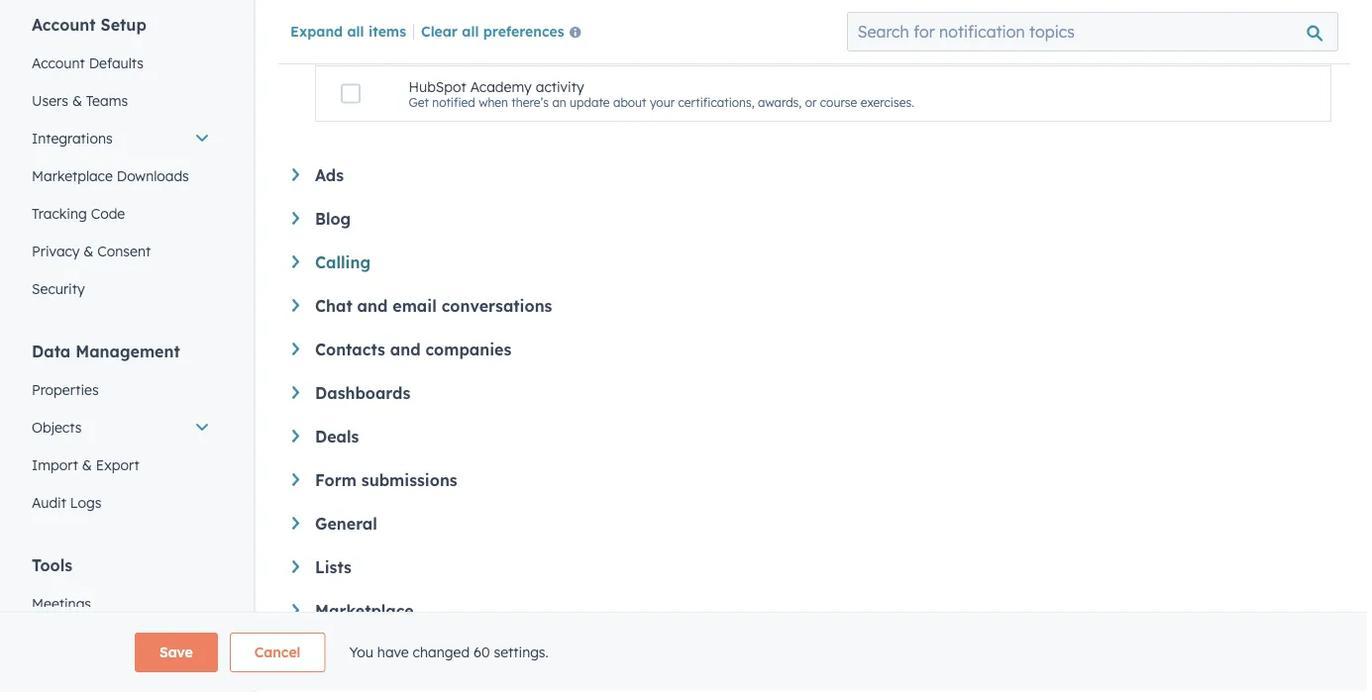 Task type: vqa. For each thing, say whether or not it's contained in the screenshot.
Privacy & Consent link at the left of page
yes



Task type: describe. For each thing, give the bounding box(es) containing it.
caret image for form submissions
[[292, 474, 299, 486]]

marketplace for marketplace downloads
[[32, 167, 113, 185]]

caret image for blog
[[292, 212, 299, 225]]

save button
[[135, 633, 218, 673]]

import & export link
[[20, 447, 222, 484]]

certifications,
[[678, 95, 755, 110]]

data
[[32, 342, 71, 362]]

clear
[[421, 22, 458, 39]]

tools
[[32, 556, 72, 576]]

data management element
[[20, 341, 222, 522]]

when
[[479, 95, 508, 110]]

save
[[159, 644, 193, 661]]

account defaults link
[[20, 45, 222, 82]]

cancel button
[[230, 633, 325, 673]]

audit
[[32, 494, 66, 512]]

dashboards button
[[292, 383, 1331, 403]]

and for chat
[[357, 296, 388, 316]]

security
[[32, 280, 85, 298]]

awards,
[[758, 95, 802, 110]]

notification
[[409, 39, 501, 53]]

lists
[[315, 558, 352, 578]]

teams
[[86, 92, 128, 109]]

cancel
[[254, 644, 301, 661]]

caret image for chat and email conversations
[[292, 299, 299, 312]]

update
[[570, 95, 610, 110]]

account setup element
[[20, 14, 222, 308]]

account for account defaults
[[32, 54, 85, 72]]

or
[[805, 95, 817, 110]]

dashboards
[[315, 383, 410, 403]]

expand
[[290, 22, 343, 39]]

ads button
[[292, 165, 1331, 185]]

ads
[[315, 165, 344, 185]]

privacy
[[32, 243, 80, 260]]

users
[[32, 92, 68, 109]]

data management
[[32, 342, 180, 362]]

properties
[[32, 381, 99, 399]]

expand all items
[[290, 22, 406, 39]]

form
[[315, 471, 357, 490]]

topics
[[505, 39, 550, 53]]

hubspot academy activity get notified when there's an update about your certifications, awards, or course exercises.
[[409, 78, 914, 110]]

account setup
[[32, 15, 146, 35]]

caret image for calling
[[292, 256, 299, 268]]

privacy & consent
[[32, 243, 151, 260]]

caret image for dashboards
[[292, 386, 299, 399]]

contacts and companies button
[[292, 340, 1331, 360]]

submissions
[[361, 471, 457, 490]]

caret image for lists
[[292, 561, 299, 573]]

integrations button
[[20, 120, 222, 158]]

tools element
[[20, 555, 222, 692]]

form submissions
[[315, 471, 457, 490]]

about
[[613, 95, 646, 110]]

users & teams
[[32, 92, 128, 109]]

blog button
[[292, 209, 1331, 229]]

downloads
[[117, 167, 189, 185]]

tracking code
[[32, 205, 125, 222]]

marketplace button
[[292, 601, 1331, 621]]

changed
[[413, 644, 470, 661]]

form submissions button
[[292, 471, 1331, 490]]

logs
[[70, 494, 101, 512]]

caret image for general
[[292, 517, 299, 530]]

calling button
[[292, 253, 1331, 272]]

60
[[474, 644, 490, 661]]

items
[[368, 22, 406, 39]]

hubspot
[[409, 78, 466, 95]]

objects
[[32, 419, 82, 436]]

export
[[96, 457, 139, 474]]

management
[[75, 342, 180, 362]]

academy
[[470, 78, 532, 95]]



Task type: locate. For each thing, give the bounding box(es) containing it.
caret image inside blog "dropdown button"
[[292, 212, 299, 225]]

clear all preferences button
[[421, 21, 589, 44]]

0 vertical spatial &
[[72, 92, 82, 109]]

you have changed 60 settings.
[[349, 644, 549, 661]]

1 vertical spatial &
[[84, 243, 93, 260]]

import
[[32, 457, 78, 474]]

calling
[[315, 253, 371, 272]]

0 vertical spatial caret image
[[292, 256, 299, 268]]

caret image inside chat and email conversations dropdown button
[[292, 299, 299, 312]]

all right clear
[[462, 22, 479, 39]]

tracking
[[32, 205, 87, 222]]

meetings link
[[20, 585, 222, 623]]

& right "privacy"
[[84, 243, 93, 260]]

exercises.
[[861, 95, 914, 110]]

marketplace down integrations
[[32, 167, 113, 185]]

properties link
[[20, 371, 222, 409]]

marketplace downloads
[[32, 167, 189, 185]]

5 caret image from the top
[[292, 430, 299, 443]]

marketplace for marketplace
[[315, 601, 414, 621]]

caret image inside dashboards dropdown button
[[292, 386, 299, 399]]

2 caret image from the top
[[292, 212, 299, 225]]

marketplace inside account setup element
[[32, 167, 113, 185]]

account up users
[[32, 54, 85, 72]]

6 caret image from the top
[[292, 517, 299, 530]]

all
[[347, 22, 364, 39], [462, 22, 479, 39]]

caret image inside contacts and companies dropdown button
[[292, 343, 299, 355]]

companies
[[425, 340, 511, 360]]

and for contacts
[[390, 340, 421, 360]]

integrations
[[32, 130, 113, 147]]

notified
[[432, 95, 475, 110]]

preferences
[[483, 22, 564, 39]]

3 caret image from the top
[[292, 343, 299, 355]]

and down email
[[390, 340, 421, 360]]

an
[[552, 95, 566, 110]]

caret image left general
[[292, 517, 299, 530]]

notification topics
[[409, 39, 550, 53]]

conversations
[[441, 296, 552, 316]]

caret image inside marketplace dropdown button
[[292, 604, 299, 617]]

defaults
[[89, 54, 144, 72]]

audit logs
[[32, 494, 101, 512]]

and right "chat" at top left
[[357, 296, 388, 316]]

your
[[650, 95, 675, 110]]

marketplace downloads link
[[20, 158, 222, 195]]

1 caret image from the top
[[292, 256, 299, 268]]

Search for notification topics search field
[[847, 12, 1338, 52]]

caret image up cancel at the bottom
[[292, 604, 299, 617]]

caret image for marketplace
[[292, 604, 299, 617]]

0 horizontal spatial marketplace
[[32, 167, 113, 185]]

caret image inside 'calling' dropdown button
[[292, 256, 299, 268]]

all for clear
[[462, 22, 479, 39]]

blog
[[315, 209, 351, 229]]

1 vertical spatial marketplace
[[315, 601, 414, 621]]

1 horizontal spatial marketplace
[[315, 601, 414, 621]]

lists button
[[292, 558, 1331, 578]]

caret image inside deals dropdown button
[[292, 430, 299, 443]]

3 caret image from the top
[[292, 474, 299, 486]]

audit logs link
[[20, 484, 222, 522]]

0 vertical spatial marketplace
[[32, 167, 113, 185]]

0 horizontal spatial and
[[357, 296, 388, 316]]

& left the export
[[82, 457, 92, 474]]

account for account setup
[[32, 15, 96, 35]]

code
[[91, 205, 125, 222]]

meetings
[[32, 595, 91, 613]]

caret image inside form submissions dropdown button
[[292, 474, 299, 486]]

& inside 'link'
[[84, 243, 93, 260]]

2 vertical spatial caret image
[[292, 474, 299, 486]]

&
[[72, 92, 82, 109], [84, 243, 93, 260], [82, 457, 92, 474]]

all left items
[[347, 22, 364, 39]]

email
[[393, 296, 437, 316]]

tracking code link
[[20, 195, 222, 233]]

caret image inside general dropdown button
[[292, 517, 299, 530]]

course
[[820, 95, 857, 110]]

marketplace
[[32, 167, 113, 185], [315, 601, 414, 621]]

consent
[[97, 243, 151, 260]]

1 account from the top
[[32, 15, 96, 35]]

caret image left lists
[[292, 561, 299, 573]]

caret image inside ads dropdown button
[[292, 168, 299, 181]]

& inside 'link'
[[72, 92, 82, 109]]

caret image left deals
[[292, 430, 299, 443]]

7 caret image from the top
[[292, 561, 299, 573]]

& for export
[[82, 457, 92, 474]]

0 horizontal spatial all
[[347, 22, 364, 39]]

chat and email conversations
[[315, 296, 552, 316]]

2 vertical spatial &
[[82, 457, 92, 474]]

get
[[409, 95, 429, 110]]

there's
[[512, 95, 549, 110]]

import & export
[[32, 457, 139, 474]]

all inside clear all preferences button
[[462, 22, 479, 39]]

& right users
[[72, 92, 82, 109]]

contacts
[[315, 340, 385, 360]]

security link
[[20, 270, 222, 308]]

account up account defaults
[[32, 15, 96, 35]]

you
[[349, 644, 373, 661]]

caret image left form at the bottom left
[[292, 474, 299, 486]]

users & teams link
[[20, 82, 222, 120]]

caret image
[[292, 256, 299, 268], [292, 299, 299, 312], [292, 474, 299, 486]]

1 horizontal spatial and
[[390, 340, 421, 360]]

caret image
[[292, 168, 299, 181], [292, 212, 299, 225], [292, 343, 299, 355], [292, 386, 299, 399], [292, 430, 299, 443], [292, 517, 299, 530], [292, 561, 299, 573], [292, 604, 299, 617]]

caret image for contacts and companies
[[292, 343, 299, 355]]

1 vertical spatial account
[[32, 54, 85, 72]]

activity
[[536, 78, 584, 95]]

1 vertical spatial and
[[390, 340, 421, 360]]

caret image left "chat" at top left
[[292, 299, 299, 312]]

expand all items button
[[290, 22, 406, 39]]

1 horizontal spatial all
[[462, 22, 479, 39]]

1 caret image from the top
[[292, 168, 299, 181]]

1 vertical spatial caret image
[[292, 299, 299, 312]]

& inside data management element
[[82, 457, 92, 474]]

caret image for deals
[[292, 430, 299, 443]]

and
[[357, 296, 388, 316], [390, 340, 421, 360]]

contacts and companies
[[315, 340, 511, 360]]

clear all preferences
[[421, 22, 564, 39]]

4 caret image from the top
[[292, 386, 299, 399]]

0 vertical spatial account
[[32, 15, 96, 35]]

deals button
[[292, 427, 1331, 447]]

setup
[[101, 15, 146, 35]]

caret image left ads
[[292, 168, 299, 181]]

privacy & consent link
[[20, 233, 222, 270]]

caret image inside lists dropdown button
[[292, 561, 299, 573]]

2 account from the top
[[32, 54, 85, 72]]

chat
[[315, 296, 352, 316]]

chat and email conversations button
[[292, 296, 1331, 316]]

1 all from the left
[[347, 22, 364, 39]]

2 caret image from the top
[[292, 299, 299, 312]]

marketplace up the you
[[315, 601, 414, 621]]

account defaults
[[32, 54, 144, 72]]

objects button
[[20, 409, 222, 447]]

caret image left blog
[[292, 212, 299, 225]]

& for consent
[[84, 243, 93, 260]]

& for teams
[[72, 92, 82, 109]]

deals
[[315, 427, 359, 447]]

2 all from the left
[[462, 22, 479, 39]]

have
[[377, 644, 409, 661]]

general
[[315, 514, 377, 534]]

general button
[[292, 514, 1331, 534]]

caret image left dashboards
[[292, 386, 299, 399]]

all for expand
[[347, 22, 364, 39]]

caret image for ads
[[292, 168, 299, 181]]

8 caret image from the top
[[292, 604, 299, 617]]

caret image left calling
[[292, 256, 299, 268]]

caret image left contacts
[[292, 343, 299, 355]]

settings.
[[494, 644, 549, 661]]

0 vertical spatial and
[[357, 296, 388, 316]]



